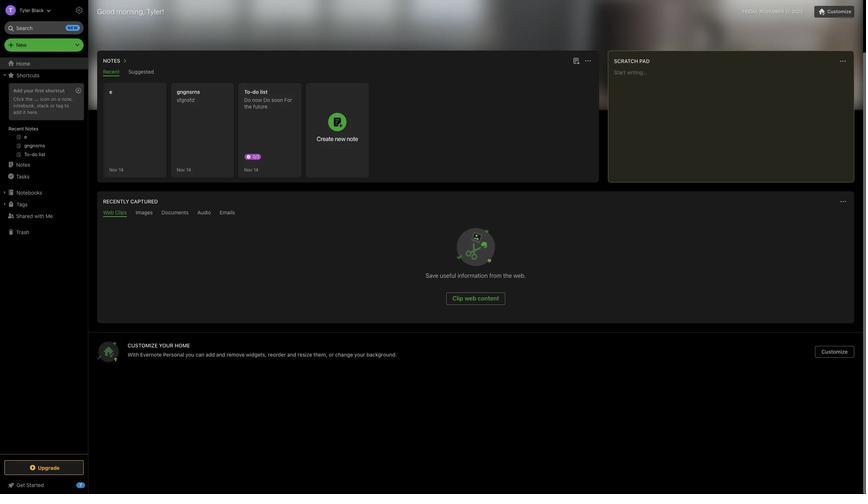 Task type: vqa. For each thing, say whether or not it's contained in the screenshot.
1st row from the bottom
no



Task type: locate. For each thing, give the bounding box(es) containing it.
1 horizontal spatial nov 14
[[244, 167, 258, 173]]

pad
[[639, 58, 650, 64]]

more actions image for recently captured
[[839, 197, 848, 206]]

and left resize
[[287, 352, 296, 358]]

add inside customize your home with evernote personal you can add and remove widgets, reorder and resize them, or change your background.
[[206, 352, 215, 358]]

1 horizontal spatial nov
[[177, 167, 185, 173]]

suggested
[[128, 69, 154, 75]]

2 horizontal spatial 14
[[254, 167, 258, 173]]

notes down here.
[[25, 126, 38, 132]]

0 horizontal spatial 14
[[119, 167, 124, 173]]

2 tab list from the top
[[99, 209, 853, 217]]

tyler black
[[19, 7, 44, 13]]

recent inside tab list
[[103, 69, 120, 75]]

tab list containing recent
[[99, 69, 598, 76]]

1 horizontal spatial and
[[287, 352, 296, 358]]

add
[[13, 88, 22, 94]]

do
[[252, 89, 259, 95]]

click
[[13, 96, 24, 102]]

or inside icon on a note, notebook, stack or tag to add it here.
[[50, 103, 55, 108]]

it
[[23, 109, 26, 115]]

scratch pad button
[[613, 57, 650, 66]]

1 tab list from the top
[[99, 69, 598, 76]]

to-
[[244, 89, 252, 95]]

friday,
[[742, 9, 758, 14]]

the
[[25, 96, 33, 102], [244, 103, 252, 110], [503, 272, 512, 279]]

shared
[[16, 213, 33, 219]]

add right can
[[206, 352, 215, 358]]

home
[[175, 342, 190, 349]]

web
[[465, 295, 476, 302]]

good
[[97, 7, 115, 16]]

new down settings icon in the top of the page
[[68, 25, 78, 30]]

the inside web clips tab panel
[[503, 272, 512, 279]]

new left the note
[[335, 136, 345, 142]]

0 horizontal spatial recent
[[8, 126, 24, 132]]

now
[[252, 97, 262, 103]]

images tab
[[136, 209, 153, 217]]

1 horizontal spatial add
[[206, 352, 215, 358]]

0 horizontal spatial do
[[244, 97, 251, 103]]

to
[[64, 103, 69, 108]]

notes
[[103, 58, 120, 64], [25, 126, 38, 132], [16, 162, 30, 168]]

or down on on the top
[[50, 103, 55, 108]]

1 vertical spatial customize
[[822, 349, 848, 355]]

more actions image for scratch pad
[[839, 57, 847, 66]]

web clips
[[103, 209, 127, 216]]

1 horizontal spatial the
[[244, 103, 252, 110]]

nov 14
[[177, 167, 191, 173], [244, 167, 258, 173]]

recent tab panel
[[97, 76, 599, 183]]

evernote
[[140, 352, 162, 358]]

1 horizontal spatial new
[[335, 136, 345, 142]]

do down list
[[263, 97, 270, 103]]

customize button
[[814, 6, 854, 18], [815, 346, 854, 358]]

web clips tab
[[103, 209, 127, 217]]

2023
[[792, 9, 803, 14]]

click the ...
[[13, 96, 39, 102]]

2 vertical spatial notes
[[16, 162, 30, 168]]

1 nov from the left
[[109, 167, 117, 173]]

0/3
[[253, 154, 260, 160]]

here.
[[27, 109, 38, 115]]

1 14 from the left
[[119, 167, 124, 173]]

0 vertical spatial recent
[[103, 69, 120, 75]]

tab list containing web clips
[[99, 209, 853, 217]]

gngnsrns
[[177, 89, 200, 95]]

0 vertical spatial new
[[68, 25, 78, 30]]

clip web content
[[452, 295, 499, 302]]

tasks button
[[0, 171, 88, 182]]

2 and from the left
[[287, 352, 296, 358]]

tree
[[0, 58, 88, 454]]

1 vertical spatial tab list
[[99, 209, 853, 217]]

1 vertical spatial recent
[[8, 126, 24, 132]]

your up click the ...
[[24, 88, 34, 94]]

recent notes
[[8, 126, 38, 132]]

0 vertical spatial notes
[[103, 58, 120, 64]]

add left it
[[13, 109, 22, 115]]

Start writing… text field
[[614, 69, 854, 176]]

1 horizontal spatial 14
[[186, 167, 191, 173]]

1 horizontal spatial or
[[329, 352, 334, 358]]

recent down it
[[8, 126, 24, 132]]

shortcuts button
[[0, 69, 88, 81]]

2 vertical spatial the
[[503, 272, 512, 279]]

2 horizontal spatial the
[[503, 272, 512, 279]]

group inside tree
[[0, 81, 88, 162]]

or right them,
[[329, 352, 334, 358]]

expand tags image
[[2, 201, 8, 207]]

0 vertical spatial or
[[50, 103, 55, 108]]

create new note
[[317, 136, 358, 142]]

new
[[68, 25, 78, 30], [335, 136, 345, 142]]

0 vertical spatial tab list
[[99, 69, 598, 76]]

a
[[58, 96, 60, 102]]

0 horizontal spatial nov 14
[[177, 167, 191, 173]]

notes inside "notes" link
[[16, 162, 30, 168]]

the left '...'
[[25, 96, 33, 102]]

recent down notes button
[[103, 69, 120, 75]]

get started
[[17, 482, 44, 488]]

scratch
[[614, 58, 638, 64]]

audio tab
[[197, 209, 211, 217]]

notes button
[[102, 56, 129, 65]]

home
[[16, 60, 30, 67]]

0 horizontal spatial the
[[25, 96, 33, 102]]

add your first shortcut
[[13, 88, 65, 94]]

notebooks link
[[0, 187, 88, 198]]

your
[[159, 342, 173, 349]]

clip web content button
[[446, 293, 505, 305]]

the right from
[[503, 272, 512, 279]]

0 horizontal spatial add
[[13, 109, 22, 115]]

0 horizontal spatial new
[[68, 25, 78, 30]]

list
[[260, 89, 268, 95]]

Search text field
[[10, 21, 78, 34]]

add inside icon on a note, notebook, stack or tag to add it here.
[[13, 109, 22, 115]]

0 vertical spatial add
[[13, 109, 22, 115]]

14
[[119, 167, 124, 173], [186, 167, 191, 173], [254, 167, 258, 173]]

notes up tasks
[[16, 162, 30, 168]]

customize
[[827, 8, 851, 14], [822, 349, 848, 355]]

your inside customize your home with evernote personal you can add and remove widgets, reorder and resize them, or change your background.
[[354, 352, 365, 358]]

your
[[24, 88, 34, 94], [354, 352, 365, 358]]

0 horizontal spatial or
[[50, 103, 55, 108]]

icon
[[40, 96, 49, 102]]

recent for recent
[[103, 69, 120, 75]]

content
[[478, 295, 499, 302]]

audio
[[197, 209, 211, 216]]

nov
[[109, 167, 117, 173], [177, 167, 185, 173], [244, 167, 252, 173]]

web
[[103, 209, 114, 216]]

recent inside tree
[[8, 126, 24, 132]]

1 horizontal spatial recent
[[103, 69, 120, 75]]

1 horizontal spatial do
[[263, 97, 270, 103]]

change
[[335, 352, 353, 358]]

documents
[[162, 209, 189, 216]]

do down to-
[[244, 97, 251, 103]]

0 vertical spatial customize
[[827, 8, 851, 14]]

tab list for notes
[[99, 69, 598, 76]]

More actions field
[[583, 56, 593, 66], [838, 56, 848, 66], [838, 197, 848, 207]]

shared with me link
[[0, 210, 88, 222]]

or
[[50, 103, 55, 108], [329, 352, 334, 358]]

1 do from the left
[[244, 97, 251, 103]]

Account field
[[0, 3, 51, 18]]

friday, november 17, 2023
[[742, 9, 803, 14]]

your right change
[[354, 352, 365, 358]]

group
[[0, 81, 88, 162]]

recent
[[103, 69, 120, 75], [8, 126, 24, 132]]

background.
[[366, 352, 397, 358]]

tyler
[[19, 7, 30, 13]]

0 vertical spatial your
[[24, 88, 34, 94]]

create
[[317, 136, 334, 142]]

0 vertical spatial customize button
[[814, 6, 854, 18]]

tab list
[[99, 69, 598, 76], [99, 209, 853, 217]]

and
[[216, 352, 225, 358], [287, 352, 296, 358]]

1 horizontal spatial your
[[354, 352, 365, 358]]

tyler!
[[147, 7, 164, 16]]

to-do list do now do soon for the future
[[244, 89, 292, 110]]

tag
[[56, 103, 63, 108]]

notes up recent tab
[[103, 58, 120, 64]]

1 vertical spatial add
[[206, 352, 215, 358]]

add
[[13, 109, 22, 115], [206, 352, 215, 358]]

2 horizontal spatial nov
[[244, 167, 252, 173]]

0 horizontal spatial and
[[216, 352, 225, 358]]

the left the future
[[244, 103, 252, 110]]

0 horizontal spatial nov
[[109, 167, 117, 173]]

1 vertical spatial or
[[329, 352, 334, 358]]

group containing add your first shortcut
[[0, 81, 88, 162]]

0 vertical spatial the
[[25, 96, 33, 102]]

1 vertical spatial the
[[244, 103, 252, 110]]

and left remove at the left of page
[[216, 352, 225, 358]]

2 14 from the left
[[186, 167, 191, 173]]

settings image
[[75, 6, 84, 15]]

morning,
[[117, 7, 145, 16]]

0 horizontal spatial your
[[24, 88, 34, 94]]

more actions image
[[584, 56, 592, 65], [839, 57, 847, 66], [839, 197, 848, 206]]

1 vertical spatial your
[[354, 352, 365, 358]]

1 vertical spatial new
[[335, 136, 345, 142]]

...
[[34, 96, 39, 102]]



Task type: describe. For each thing, give the bounding box(es) containing it.
1 vertical spatial customize button
[[815, 346, 854, 358]]

with
[[34, 213, 44, 219]]

1 and from the left
[[216, 352, 225, 358]]

2 do from the left
[[263, 97, 270, 103]]

information
[[458, 272, 488, 279]]

e nov 14
[[109, 89, 124, 173]]

customize
[[128, 342, 158, 349]]

tab list for recently captured
[[99, 209, 853, 217]]

black
[[32, 7, 44, 13]]

on
[[51, 96, 56, 102]]

them,
[[313, 352, 327, 358]]

save useful information from the web.
[[426, 272, 526, 279]]

tasks
[[16, 173, 29, 179]]

recently captured
[[103, 198, 158, 205]]

notebooks
[[17, 189, 42, 196]]

notes inside notes button
[[103, 58, 120, 64]]

more actions field for recently captured
[[838, 197, 848, 207]]

2 nov 14 from the left
[[244, 167, 258, 173]]

3 14 from the left
[[254, 167, 258, 173]]

your inside tree
[[24, 88, 34, 94]]

recent tab
[[103, 69, 120, 76]]

soon
[[271, 97, 283, 103]]

scratch pad
[[614, 58, 650, 64]]

useful
[[440, 272, 456, 279]]

the inside "to-do list do now do soon for the future"
[[244, 103, 252, 110]]

notes link
[[0, 159, 88, 171]]

personal
[[163, 352, 184, 358]]

new
[[16, 42, 27, 48]]

emails
[[220, 209, 235, 216]]

e
[[109, 89, 112, 95]]

tree containing home
[[0, 58, 88, 454]]

more actions field for scratch pad
[[838, 56, 848, 66]]

sfgnsfd
[[177, 97, 194, 103]]

expand notebooks image
[[2, 190, 8, 195]]

clip
[[452, 295, 463, 302]]

tags button
[[0, 198, 88, 210]]

first
[[35, 88, 44, 94]]

stack
[[37, 103, 49, 108]]

1 vertical spatial notes
[[25, 126, 38, 132]]

home link
[[0, 58, 88, 69]]

3 nov from the left
[[244, 167, 252, 173]]

documents tab
[[162, 209, 189, 217]]

icon on a note, notebook, stack or tag to add it here.
[[13, 96, 73, 115]]

me
[[46, 213, 53, 219]]

reorder
[[268, 352, 286, 358]]

shortcuts
[[17, 72, 40, 78]]

2 nov from the left
[[177, 167, 185, 173]]

suggested tab
[[128, 69, 154, 76]]

shared with me
[[16, 213, 53, 219]]

emails tab
[[220, 209, 235, 217]]

remove
[[227, 352, 245, 358]]

gngnsrns sfgnsfd
[[177, 89, 200, 103]]

get
[[17, 482, 25, 488]]

started
[[26, 482, 44, 488]]

widgets,
[[246, 352, 267, 358]]

web.
[[513, 272, 526, 279]]

you
[[185, 352, 194, 358]]

new inside search box
[[68, 25, 78, 30]]

note
[[347, 136, 358, 142]]

nov inside e nov 14
[[109, 167, 117, 173]]

for
[[284, 97, 292, 103]]

trash link
[[0, 226, 88, 238]]

or inside customize your home with evernote personal you can add and remove widgets, reorder and resize them, or change your background.
[[329, 352, 334, 358]]

customize your home with evernote personal you can add and remove widgets, reorder and resize them, or change your background.
[[128, 342, 397, 358]]

tags
[[17, 201, 28, 207]]

clips
[[115, 209, 127, 216]]

click to collapse image
[[85, 481, 91, 490]]

create new note button
[[306, 83, 369, 177]]

recently
[[103, 198, 129, 205]]

resize
[[298, 352, 312, 358]]

new inside button
[[335, 136, 345, 142]]

images
[[136, 209, 153, 216]]

1 nov 14 from the left
[[177, 167, 191, 173]]

new button
[[4, 39, 84, 52]]

web clips tab panel
[[97, 217, 854, 323]]

with
[[128, 352, 139, 358]]

trash
[[16, 229, 29, 235]]

14 inside e nov 14
[[119, 167, 124, 173]]

notebook,
[[13, 103, 36, 108]]

7
[[79, 483, 82, 488]]

recent for recent notes
[[8, 126, 24, 132]]

save
[[426, 272, 438, 279]]

new search field
[[10, 21, 80, 34]]

good morning, tyler!
[[97, 7, 164, 16]]

from
[[489, 272, 502, 279]]

Help and Learning task checklist field
[[0, 480, 88, 491]]

upgrade button
[[4, 461, 84, 475]]

captured
[[130, 198, 158, 205]]

shortcut
[[45, 88, 65, 94]]

november
[[760, 9, 784, 14]]

note,
[[62, 96, 73, 102]]

the inside tree
[[25, 96, 33, 102]]



